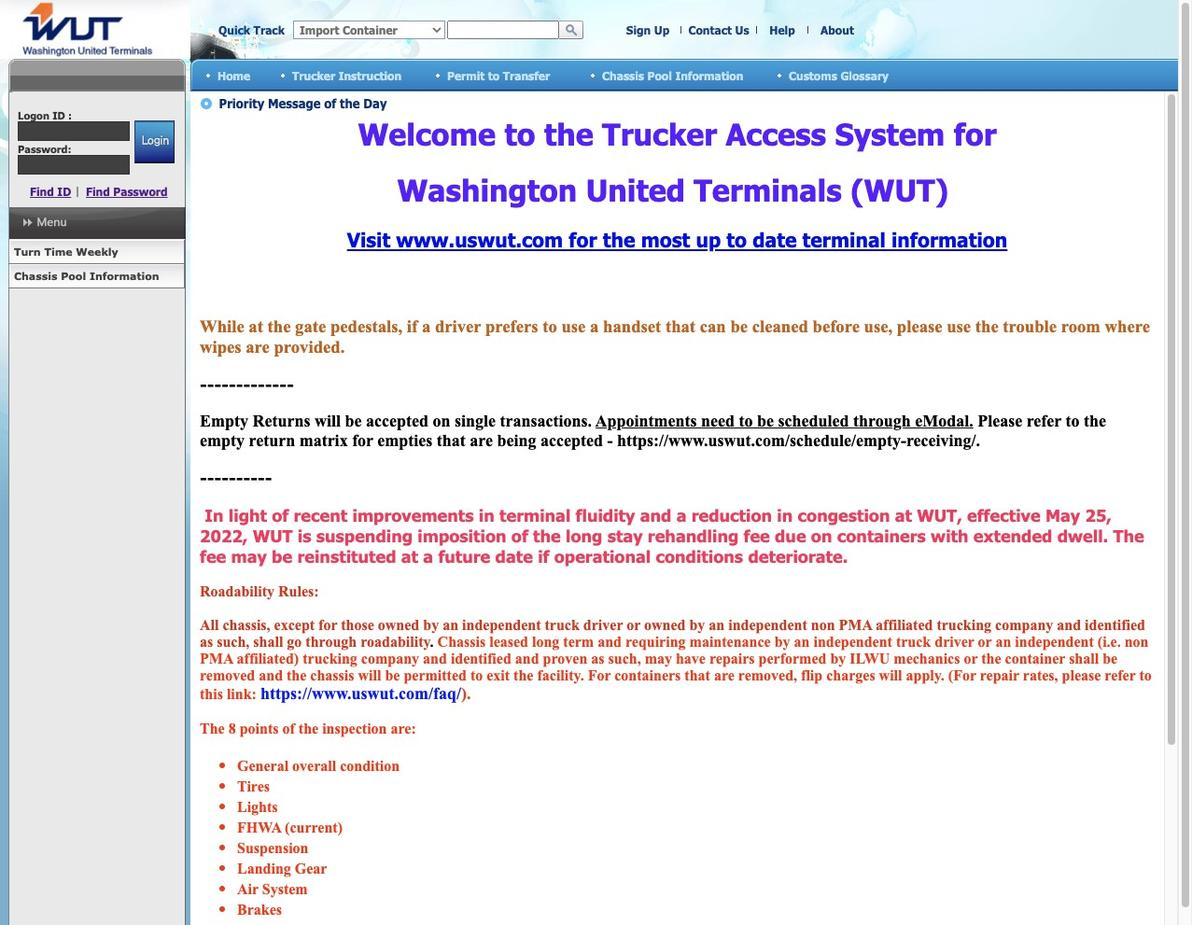 Task type: describe. For each thing, give the bounding box(es) containing it.
help link
[[770, 23, 796, 36]]

password:
[[18, 143, 71, 155]]

0 vertical spatial pool
[[648, 69, 672, 82]]

contact us
[[689, 23, 750, 36]]

about link
[[821, 23, 855, 36]]

time
[[44, 246, 72, 258]]

find for find id
[[30, 185, 54, 198]]

to
[[488, 69, 500, 82]]

0 horizontal spatial chassis
[[14, 270, 57, 282]]

password
[[113, 185, 168, 198]]

home
[[218, 69, 250, 82]]

0 horizontal spatial chassis pool information
[[14, 270, 159, 282]]

trucker
[[292, 69, 335, 82]]

sign up link
[[627, 23, 670, 36]]

permit to transfer
[[447, 69, 550, 82]]

logon
[[18, 109, 49, 121]]

:
[[68, 109, 72, 121]]

id for find
[[57, 185, 71, 198]]

sign up
[[627, 23, 670, 36]]

turn time weekly link
[[8, 240, 185, 264]]

turn time weekly
[[14, 246, 118, 258]]

about
[[821, 23, 855, 36]]

find for find password
[[86, 185, 110, 198]]

instruction
[[339, 69, 402, 82]]

permit
[[447, 69, 485, 82]]

0 horizontal spatial pool
[[61, 270, 86, 282]]

1 vertical spatial information
[[90, 270, 159, 282]]



Task type: vqa. For each thing, say whether or not it's contained in the screenshot.
Turn
yes



Task type: locate. For each thing, give the bounding box(es) containing it.
trucker instruction
[[292, 69, 402, 82]]

id left :
[[52, 109, 65, 121]]

0 horizontal spatial information
[[90, 270, 159, 282]]

information down weekly
[[90, 270, 159, 282]]

quick
[[219, 23, 250, 36]]

find down password:
[[30, 185, 54, 198]]

help
[[770, 23, 796, 36]]

None text field
[[447, 21, 559, 39]]

0 vertical spatial chassis
[[602, 69, 644, 82]]

None password field
[[18, 155, 130, 175]]

1 find from the left
[[30, 185, 54, 198]]

glossary
[[841, 69, 889, 82]]

chassis down turn
[[14, 270, 57, 282]]

2 find from the left
[[86, 185, 110, 198]]

customs glossary
[[789, 69, 889, 82]]

login image
[[134, 120, 174, 163]]

contact us link
[[689, 23, 750, 36]]

customs
[[789, 69, 838, 82]]

1 vertical spatial chassis
[[14, 270, 57, 282]]

sign
[[627, 23, 651, 36]]

pool down turn time weekly
[[61, 270, 86, 282]]

find
[[30, 185, 54, 198], [86, 185, 110, 198]]

find left password
[[86, 185, 110, 198]]

1 vertical spatial chassis pool information
[[14, 270, 159, 282]]

1 horizontal spatial pool
[[648, 69, 672, 82]]

chassis
[[602, 69, 644, 82], [14, 270, 57, 282]]

0 vertical spatial information
[[676, 69, 744, 82]]

chassis pool information
[[602, 69, 744, 82], [14, 270, 159, 282]]

transfer
[[503, 69, 550, 82]]

pool
[[648, 69, 672, 82], [61, 270, 86, 282]]

1 vertical spatial id
[[57, 185, 71, 198]]

find password
[[86, 185, 168, 198]]

1 vertical spatial pool
[[61, 270, 86, 282]]

chassis pool information down "up"
[[602, 69, 744, 82]]

0 vertical spatial id
[[52, 109, 65, 121]]

turn
[[14, 246, 41, 258]]

pool down "up"
[[648, 69, 672, 82]]

information
[[676, 69, 744, 82], [90, 270, 159, 282]]

1 horizontal spatial chassis
[[602, 69, 644, 82]]

quick track
[[219, 23, 285, 36]]

track
[[254, 23, 285, 36]]

information down the "contact"
[[676, 69, 744, 82]]

1 horizontal spatial chassis pool information
[[602, 69, 744, 82]]

None text field
[[18, 121, 130, 141]]

id down password:
[[57, 185, 71, 198]]

id for logon
[[52, 109, 65, 121]]

chassis down sign at the top of the page
[[602, 69, 644, 82]]

find id
[[30, 185, 71, 198]]

up
[[655, 23, 670, 36]]

chassis pool information link
[[8, 264, 185, 289]]

0 horizontal spatial find
[[30, 185, 54, 198]]

1 horizontal spatial information
[[676, 69, 744, 82]]

find password link
[[86, 185, 168, 198]]

contact
[[689, 23, 732, 36]]

id
[[52, 109, 65, 121], [57, 185, 71, 198]]

weekly
[[76, 246, 118, 258]]

find id link
[[30, 185, 71, 198]]

1 horizontal spatial find
[[86, 185, 110, 198]]

0 vertical spatial chassis pool information
[[602, 69, 744, 82]]

us
[[736, 23, 750, 36]]

chassis pool information down 'turn time weekly' link
[[14, 270, 159, 282]]

logon id :
[[18, 109, 72, 121]]



